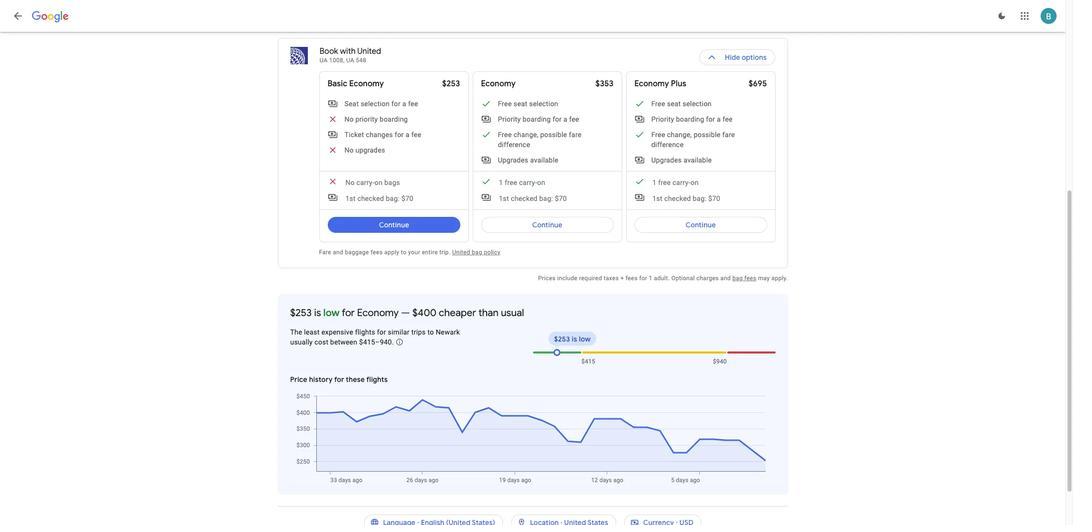 Task type: describe. For each thing, give the bounding box(es) containing it.
optional
[[672, 275, 695, 282]]

carry- for economy plus
[[673, 178, 691, 186]]

than
[[479, 307, 499, 319]]

bag fees button
[[733, 275, 757, 282]]

1 carry- from the left
[[357, 178, 375, 186]]

apply
[[385, 249, 400, 256]]

is for $253 is low
[[572, 335, 578, 344]]

go back image
[[12, 10, 24, 22]]

united inside book with united ua 1008, ua 548
[[358, 46, 381, 56]]

newark
[[436, 328, 460, 336]]

your
[[408, 249, 421, 256]]

charges
[[697, 275, 719, 282]]

1 horizontal spatial and
[[721, 275, 731, 282]]

1st checked bag: $70 for economy
[[653, 194, 721, 202]]

taxes
[[604, 275, 619, 282]]

$415–940.
[[359, 338, 394, 346]]

$695
[[749, 79, 768, 89]]

free change, possible fare difference for economy plus
[[652, 131, 736, 149]]

no upgrades
[[345, 146, 385, 154]]

free seat selection for economy
[[498, 100, 559, 108]]

ticket
[[345, 131, 364, 139]]

upgrades for economy
[[498, 156, 529, 164]]

no for no priority boarding
[[345, 115, 354, 123]]

prices
[[539, 275, 556, 282]]

no carry-on bags
[[346, 178, 400, 186]]

is for $253 is low for economy — $400 cheaper than usual
[[314, 307, 321, 319]]

trips
[[412, 328, 426, 336]]

1 vertical spatial united
[[453, 249, 471, 256]]

usual
[[501, 307, 525, 319]]

$940
[[713, 358, 727, 365]]

—
[[401, 307, 410, 319]]

+
[[621, 275, 624, 282]]

priority
[[356, 115, 378, 123]]

with
[[340, 46, 356, 56]]

continue for economy
[[533, 220, 563, 229]]

free for economy plus
[[659, 178, 671, 186]]

checked for basic economy
[[358, 194, 384, 202]]

seat
[[345, 100, 359, 108]]

baggage
[[345, 249, 369, 256]]

no priority boarding
[[345, 115, 408, 123]]

price history graph application
[[289, 392, 776, 484]]

selection for economy plus
[[683, 100, 712, 108]]

hide options button
[[700, 45, 776, 69]]

free for economy
[[505, 178, 518, 186]]

upgrades available for economy
[[498, 156, 559, 164]]

1008,
[[329, 57, 345, 64]]

1 selection from the left
[[361, 100, 390, 108]]

low for $253 is low for economy — $400 cheaper than usual
[[324, 307, 340, 319]]

no for no carry-on bags
[[346, 178, 355, 186]]

change appearance image
[[991, 4, 1015, 28]]

1st checked bag: $70 for basic
[[346, 194, 414, 202]]

$70 for economy
[[709, 194, 721, 202]]

on for economy
[[538, 178, 546, 186]]

options for hide options
[[743, 53, 768, 62]]

first checked bag costs 70 us dollars element for economy plus
[[635, 192, 721, 203]]

$253 is low
[[555, 335, 591, 344]]

$353
[[596, 79, 614, 89]]

$70 for basic
[[402, 194, 414, 202]]

seat for economy plus
[[668, 100, 681, 108]]

difference for economy
[[498, 141, 531, 149]]

2 1st checked bag: $70 from the left
[[499, 194, 567, 202]]

required
[[580, 275, 603, 282]]

1 horizontal spatial fees
[[626, 275, 638, 282]]

$253 for $253 is low
[[555, 335, 571, 344]]

1 ua from the left
[[320, 57, 328, 64]]

1st for economy
[[499, 194, 509, 202]]

2 horizontal spatial fees
[[745, 275, 757, 282]]

2 bag: from the left
[[540, 194, 553, 202]]

booking
[[278, 19, 316, 32]]

economy plus
[[635, 79, 687, 89]]

may
[[759, 275, 770, 282]]

free change, possible fare difference for economy
[[498, 131, 582, 149]]

possible for economy plus
[[694, 131, 721, 139]]

$415
[[582, 358, 596, 365]]

plus
[[672, 79, 687, 89]]

entire
[[422, 249, 438, 256]]

priority boarding for a fee for economy plus
[[652, 115, 733, 123]]

book with united ua 1008, ua 548
[[320, 46, 381, 64]]

Flight numbers UA 1008, UA 548 text field
[[320, 57, 367, 64]]

0 vertical spatial to
[[401, 249, 407, 256]]

bags
[[385, 178, 400, 186]]

united bag policy link
[[453, 249, 501, 256]]

learn more about price insights image
[[396, 338, 404, 346]]

priority for economy
[[498, 115, 521, 123]]

for inside the least expensive flights for similar trips to newark usually cost between $415–940.
[[377, 328, 386, 336]]

1 continue button from the left
[[328, 213, 460, 237]]

fare
[[319, 249, 332, 256]]



Task type: vqa. For each thing, say whether or not it's contained in the screenshot.
rightmost Free change, possible fare difference
yes



Task type: locate. For each thing, give the bounding box(es) containing it.
2 on from the left
[[538, 178, 546, 186]]

1 horizontal spatial upgrades
[[652, 156, 682, 164]]

1 horizontal spatial boarding
[[523, 115, 551, 123]]

0 horizontal spatial upgrades
[[498, 156, 529, 164]]

bag left may at the bottom of the page
[[733, 275, 743, 282]]

and right fare
[[333, 249, 344, 256]]

1 horizontal spatial difference
[[652, 141, 684, 149]]

1 vertical spatial to
[[428, 328, 434, 336]]

fee
[[408, 100, 418, 108], [570, 115, 580, 123], [723, 115, 733, 123], [412, 131, 422, 139]]

0 horizontal spatial continue
[[379, 220, 409, 229]]

bag left policy
[[472, 249, 483, 256]]

prices include required taxes + fees for 1 adult. optional charges and bag fees may apply.
[[539, 275, 789, 282]]

0 horizontal spatial carry-
[[357, 178, 375, 186]]

0 horizontal spatial united
[[358, 46, 381, 56]]

1 for economy plus
[[653, 178, 657, 186]]

2 horizontal spatial checked
[[665, 194, 691, 202]]

1 horizontal spatial priority
[[652, 115, 675, 123]]

2 1 free carry-on from the left
[[653, 178, 699, 186]]

1 1st from the left
[[346, 194, 356, 202]]

1 on from the left
[[375, 178, 383, 186]]

fees right +
[[626, 275, 638, 282]]

1 horizontal spatial options
[[743, 53, 768, 62]]

list item
[[278, 0, 788, 7]]

1 1 free carry-on from the left
[[499, 178, 546, 186]]

cost
[[315, 338, 329, 346]]

2 ua from the left
[[346, 57, 354, 64]]

$253 for $253
[[442, 79, 460, 89]]

continue for economy plus
[[686, 220, 716, 229]]

ua down 'book'
[[320, 57, 328, 64]]

carry-
[[357, 178, 375, 186], [520, 178, 538, 186], [673, 178, 691, 186]]

0 horizontal spatial boarding
[[380, 115, 408, 123]]

priority boarding for a fee
[[498, 115, 580, 123], [652, 115, 733, 123]]

seat
[[514, 100, 528, 108], [668, 100, 681, 108]]

selection
[[361, 100, 390, 108], [530, 100, 559, 108], [683, 100, 712, 108]]

2 priority boarding for a fee from the left
[[652, 115, 733, 123]]

price history for these flights
[[290, 375, 388, 384]]

2 upgrades from the left
[[652, 156, 682, 164]]

2 free from the left
[[659, 178, 671, 186]]

priority boarding for a fee for economy
[[498, 115, 580, 123]]

fare and baggage fees apply to your entire trip. united bag policy
[[319, 249, 501, 256]]

booking options
[[278, 19, 353, 32]]

policy
[[484, 249, 501, 256]]

2 horizontal spatial 1st
[[653, 194, 663, 202]]

1 free from the left
[[505, 178, 518, 186]]

$400
[[413, 307, 437, 319]]

0 horizontal spatial is
[[314, 307, 321, 319]]

2 first checked bag costs 70 us dollars element from the left
[[481, 192, 567, 203]]

1 vertical spatial flights
[[367, 375, 388, 384]]

on
[[375, 178, 383, 186], [538, 178, 546, 186], [691, 178, 699, 186]]

1 horizontal spatial change,
[[668, 131, 692, 139]]

1 vertical spatial low
[[579, 335, 591, 344]]

price history graph image
[[289, 392, 776, 484]]

include
[[558, 275, 578, 282]]

0 horizontal spatial possible
[[541, 131, 568, 139]]

no
[[345, 115, 354, 123], [345, 146, 354, 154], [346, 178, 355, 186]]

1 $70 from the left
[[402, 194, 414, 202]]

to
[[401, 249, 407, 256], [428, 328, 434, 336]]

options right the hide
[[743, 53, 768, 62]]

1 horizontal spatial upgrades available
[[652, 156, 712, 164]]

bag:
[[386, 194, 400, 202], [540, 194, 553, 202], [693, 194, 707, 202]]

the
[[290, 328, 302, 336]]

0 horizontal spatial upgrades available
[[498, 156, 559, 164]]

continue button for economy plus
[[635, 213, 768, 237]]

0 vertical spatial low
[[324, 307, 340, 319]]

continue button for economy
[[481, 213, 614, 237]]

united up 548
[[358, 46, 381, 56]]

2 horizontal spatial boarding
[[677, 115, 705, 123]]

1 boarding from the left
[[380, 115, 408, 123]]

2 $70 from the left
[[555, 194, 567, 202]]

0 horizontal spatial 1st checked bag: $70
[[346, 194, 414, 202]]

1 horizontal spatial 1st checked bag: $70
[[499, 194, 567, 202]]

0 horizontal spatial available
[[531, 156, 559, 164]]

2 horizontal spatial $253
[[555, 335, 571, 344]]

1 horizontal spatial carry-
[[520, 178, 538, 186]]

2 priority from the left
[[652, 115, 675, 123]]

1 horizontal spatial fare
[[723, 131, 736, 139]]

2 continue from the left
[[533, 220, 563, 229]]

0 horizontal spatial 1 free carry-on
[[499, 178, 546, 186]]

2 possible from the left
[[694, 131, 721, 139]]

1 horizontal spatial on
[[538, 178, 546, 186]]

0 horizontal spatial $253
[[290, 307, 312, 319]]

0 horizontal spatial ua
[[320, 57, 328, 64]]

ua down with
[[346, 57, 354, 64]]

1 seat from the left
[[514, 100, 528, 108]]

2 vertical spatial $253
[[555, 335, 571, 344]]

1 for economy
[[499, 178, 503, 186]]

to inside the least expensive flights for similar trips to newark usually cost between $415–940.
[[428, 328, 434, 336]]

selection for economy
[[530, 100, 559, 108]]

cheaper
[[439, 307, 477, 319]]

1 horizontal spatial first checked bag costs 70 us dollars element
[[481, 192, 567, 203]]

to left the your
[[401, 249, 407, 256]]

1 horizontal spatial continue
[[533, 220, 563, 229]]

1
[[499, 178, 503, 186], [653, 178, 657, 186], [649, 275, 653, 282]]

fees
[[371, 249, 383, 256], [626, 275, 638, 282], [745, 275, 757, 282]]

3 1st checked bag: $70 from the left
[[653, 194, 721, 202]]

2 horizontal spatial carry-
[[673, 178, 691, 186]]

1 priority from the left
[[498, 115, 521, 123]]

priority
[[498, 115, 521, 123], [652, 115, 675, 123]]

free change, possible fare difference
[[498, 131, 582, 149], [652, 131, 736, 149]]

ticket changes for a fee
[[345, 131, 422, 139]]

1st
[[346, 194, 356, 202], [499, 194, 509, 202], [653, 194, 663, 202]]

1 upgrades from the left
[[498, 156, 529, 164]]

1st for basic economy
[[346, 194, 356, 202]]

bag: for economy
[[693, 194, 707, 202]]

flights
[[355, 328, 375, 336], [367, 375, 388, 384]]

1 first checked bag costs 70 us dollars element from the left
[[328, 192, 414, 203]]

bag
[[472, 249, 483, 256], [733, 275, 743, 282]]

2 change, from the left
[[668, 131, 692, 139]]

3 $70 from the left
[[709, 194, 721, 202]]

priority for economy plus
[[652, 115, 675, 123]]

is
[[314, 307, 321, 319], [572, 335, 578, 344]]

0 vertical spatial and
[[333, 249, 344, 256]]

2 upgrades available from the left
[[652, 156, 712, 164]]

economy
[[350, 79, 384, 89], [481, 79, 516, 89], [635, 79, 670, 89], [357, 307, 399, 319]]

book
[[320, 46, 338, 56]]

and
[[333, 249, 344, 256], [721, 275, 731, 282]]

difference for economy plus
[[652, 141, 684, 149]]

options inside dropdown button
[[743, 53, 768, 62]]

upgrades available
[[498, 156, 559, 164], [652, 156, 712, 164]]

1 horizontal spatial united
[[453, 249, 471, 256]]

1 free change, possible fare difference from the left
[[498, 131, 582, 149]]

a
[[403, 100, 407, 108], [564, 115, 568, 123], [718, 115, 721, 123], [406, 131, 410, 139]]

low up expensive
[[324, 307, 340, 319]]

upgrades
[[356, 146, 385, 154]]

adult.
[[654, 275, 670, 282]]

0 horizontal spatial 1st
[[346, 194, 356, 202]]

no down ticket on the top
[[345, 146, 354, 154]]

apply.
[[772, 275, 789, 282]]

upgrades available for economy plus
[[652, 156, 712, 164]]

first checked bag costs 70 us dollars element for economy
[[481, 192, 567, 203]]

2 1st from the left
[[499, 194, 509, 202]]

0 horizontal spatial to
[[401, 249, 407, 256]]

0 horizontal spatial bag
[[472, 249, 483, 256]]

2 free seat selection from the left
[[652, 100, 712, 108]]

change, for economy
[[514, 131, 539, 139]]

fare for $353
[[569, 131, 582, 139]]

and right charges
[[721, 275, 731, 282]]

0 vertical spatial $253
[[442, 79, 460, 89]]

between
[[330, 338, 358, 346]]

upgrades
[[498, 156, 529, 164], [652, 156, 682, 164]]

2 horizontal spatial first checked bag costs 70 us dollars element
[[635, 192, 721, 203]]

1 vertical spatial bag
[[733, 275, 743, 282]]

1 horizontal spatial selection
[[530, 100, 559, 108]]

upgrades for economy plus
[[652, 156, 682, 164]]

1 horizontal spatial is
[[572, 335, 578, 344]]

0 horizontal spatial and
[[333, 249, 344, 256]]

1st checked bag: $70
[[346, 194, 414, 202], [499, 194, 567, 202], [653, 194, 721, 202]]

checked for economy
[[511, 194, 538, 202]]

similar
[[388, 328, 410, 336]]

1 horizontal spatial checked
[[511, 194, 538, 202]]

flights inside the least expensive flights for similar trips to newark usually cost between $415–940.
[[355, 328, 375, 336]]

flights up $415–940.
[[355, 328, 375, 336]]

0 vertical spatial united
[[358, 46, 381, 56]]

3 1st from the left
[[653, 194, 663, 202]]

3 boarding from the left
[[677, 115, 705, 123]]

0 horizontal spatial options
[[318, 19, 353, 32]]

on for economy plus
[[691, 178, 699, 186]]

3 selection from the left
[[683, 100, 712, 108]]

1 horizontal spatial low
[[579, 335, 591, 344]]

1 upgrades available from the left
[[498, 156, 559, 164]]

to right trips
[[428, 328, 434, 336]]

1 horizontal spatial seat
[[668, 100, 681, 108]]

1 horizontal spatial priority boarding for a fee
[[652, 115, 733, 123]]

boarding for economy plus
[[677, 115, 705, 123]]

0 horizontal spatial priority boarding for a fee
[[498, 115, 580, 123]]

1 priority boarding for a fee from the left
[[498, 115, 580, 123]]

0 horizontal spatial first checked bag costs 70 us dollars element
[[328, 192, 414, 203]]

3 carry- from the left
[[673, 178, 691, 186]]

0 horizontal spatial continue button
[[328, 213, 460, 237]]

free
[[505, 178, 518, 186], [659, 178, 671, 186]]

1 free carry-on for economy plus
[[653, 178, 699, 186]]

least
[[304, 328, 320, 336]]

0 horizontal spatial free change, possible fare difference
[[498, 131, 582, 149]]

0 vertical spatial no
[[345, 115, 354, 123]]

548
[[356, 57, 367, 64]]

1 1st checked bag: $70 from the left
[[346, 194, 414, 202]]

no down seat
[[345, 115, 354, 123]]

possible for economy
[[541, 131, 568, 139]]

fees left may at the bottom of the page
[[745, 275, 757, 282]]

0 vertical spatial options
[[318, 19, 353, 32]]

change, for economy plus
[[668, 131, 692, 139]]

0 horizontal spatial fees
[[371, 249, 383, 256]]

first checked bag costs 70 us dollars element
[[328, 192, 414, 203], [481, 192, 567, 203], [635, 192, 721, 203]]

$253 for $253 is low for economy — $400 cheaper than usual
[[290, 307, 312, 319]]

2 horizontal spatial $70
[[709, 194, 721, 202]]

fees left apply
[[371, 249, 383, 256]]

1 horizontal spatial possible
[[694, 131, 721, 139]]

0 horizontal spatial change,
[[514, 131, 539, 139]]

price
[[290, 375, 308, 384]]

no for no upgrades
[[345, 146, 354, 154]]

0 vertical spatial flights
[[355, 328, 375, 336]]

first checked bag costs 70 us dollars element for basic economy
[[328, 192, 414, 203]]

basic economy
[[328, 79, 384, 89]]

0 vertical spatial is
[[314, 307, 321, 319]]

united right 'trip.'
[[453, 249, 471, 256]]

0 horizontal spatial checked
[[358, 194, 384, 202]]

ua
[[320, 57, 328, 64], [346, 57, 354, 64]]

1 horizontal spatial free
[[659, 178, 671, 186]]

3 bag: from the left
[[693, 194, 707, 202]]

no down no upgrades
[[346, 178, 355, 186]]

available for economy
[[531, 156, 559, 164]]

1 possible from the left
[[541, 131, 568, 139]]

0 vertical spatial bag
[[472, 249, 483, 256]]

1 vertical spatial $253
[[290, 307, 312, 319]]

2 seat from the left
[[668, 100, 681, 108]]

1 horizontal spatial free change, possible fare difference
[[652, 131, 736, 149]]

0 horizontal spatial seat
[[514, 100, 528, 108]]

hide
[[726, 53, 741, 62]]

2 horizontal spatial 1st checked bag: $70
[[653, 194, 721, 202]]

list
[[278, 0, 788, 7]]

0 horizontal spatial free seat selection
[[498, 100, 559, 108]]

available for economy plus
[[684, 156, 712, 164]]

1 horizontal spatial free seat selection
[[652, 100, 712, 108]]

options for booking options
[[318, 19, 353, 32]]

1st for economy plus
[[653, 194, 663, 202]]

change,
[[514, 131, 539, 139], [668, 131, 692, 139]]

0 horizontal spatial low
[[324, 307, 340, 319]]

0 horizontal spatial selection
[[361, 100, 390, 108]]

changes
[[366, 131, 393, 139]]

options
[[318, 19, 353, 32], [743, 53, 768, 62]]

1 vertical spatial options
[[743, 53, 768, 62]]

2 carry- from the left
[[520, 178, 538, 186]]

fare for $695
[[723, 131, 736, 139]]

expensive
[[322, 328, 354, 336]]

these
[[346, 375, 365, 384]]

3 first checked bag costs 70 us dollars element from the left
[[635, 192, 721, 203]]

2 selection from the left
[[530, 100, 559, 108]]

0 horizontal spatial fare
[[569, 131, 582, 139]]

1 continue from the left
[[379, 220, 409, 229]]

1 vertical spatial no
[[345, 146, 354, 154]]

seat for economy
[[514, 100, 528, 108]]

1 available from the left
[[531, 156, 559, 164]]

2 difference from the left
[[652, 141, 684, 149]]

fare
[[569, 131, 582, 139], [723, 131, 736, 139]]

2 horizontal spatial on
[[691, 178, 699, 186]]

difference
[[498, 141, 531, 149], [652, 141, 684, 149]]

free
[[498, 100, 512, 108], [652, 100, 666, 108], [498, 131, 512, 139], [652, 131, 666, 139]]

2 fare from the left
[[723, 131, 736, 139]]

$253
[[442, 79, 460, 89], [290, 307, 312, 319], [555, 335, 571, 344]]

1 vertical spatial and
[[721, 275, 731, 282]]

flights right the these
[[367, 375, 388, 384]]

hide options
[[726, 53, 768, 62]]

$253 is low for economy — $400 cheaper than usual
[[290, 307, 525, 319]]

1 free seat selection from the left
[[498, 100, 559, 108]]

2 available from the left
[[684, 156, 712, 164]]

1 horizontal spatial continue button
[[481, 213, 614, 237]]

3 continue button from the left
[[635, 213, 768, 237]]

1 checked from the left
[[358, 194, 384, 202]]

1 fare from the left
[[569, 131, 582, 139]]

bag: for basic
[[386, 194, 400, 202]]

usually
[[290, 338, 313, 346]]

free seat selection for economy plus
[[652, 100, 712, 108]]

2 horizontal spatial selection
[[683, 100, 712, 108]]

1 horizontal spatial ua
[[346, 57, 354, 64]]

1 change, from the left
[[514, 131, 539, 139]]

carry- for economy
[[520, 178, 538, 186]]

1 bag: from the left
[[386, 194, 400, 202]]

options up 'book'
[[318, 19, 353, 32]]

2 vertical spatial no
[[346, 178, 355, 186]]

3 on from the left
[[691, 178, 699, 186]]

1 free carry-on for economy
[[499, 178, 546, 186]]

boarding for economy
[[523, 115, 551, 123]]

2 horizontal spatial continue
[[686, 220, 716, 229]]

free seat selection
[[498, 100, 559, 108], [652, 100, 712, 108]]

0 horizontal spatial $70
[[402, 194, 414, 202]]

checked
[[358, 194, 384, 202], [511, 194, 538, 202], [665, 194, 691, 202]]

0 horizontal spatial bag:
[[386, 194, 400, 202]]

2 checked from the left
[[511, 194, 538, 202]]

0 horizontal spatial free
[[505, 178, 518, 186]]

checked for economy plus
[[665, 194, 691, 202]]

low for $253 is low
[[579, 335, 591, 344]]

1 horizontal spatial 1 free carry-on
[[653, 178, 699, 186]]

3 checked from the left
[[665, 194, 691, 202]]

3 continue from the left
[[686, 220, 716, 229]]

1 free carry-on
[[499, 178, 546, 186], [653, 178, 699, 186]]

1 horizontal spatial bag
[[733, 275, 743, 282]]

2 continue button from the left
[[481, 213, 614, 237]]

the least expensive flights for similar trips to newark usually cost between $415–940.
[[290, 328, 460, 346]]

1 horizontal spatial $70
[[555, 194, 567, 202]]

2 boarding from the left
[[523, 115, 551, 123]]

1 horizontal spatial available
[[684, 156, 712, 164]]

possible
[[541, 131, 568, 139], [694, 131, 721, 139]]

for
[[392, 100, 401, 108], [553, 115, 562, 123], [707, 115, 716, 123], [395, 131, 404, 139], [640, 275, 648, 282], [342, 307, 355, 319], [377, 328, 386, 336], [335, 375, 344, 384]]

basic
[[328, 79, 348, 89]]

2 free change, possible fare difference from the left
[[652, 131, 736, 149]]

1 horizontal spatial to
[[428, 328, 434, 336]]

0 horizontal spatial on
[[375, 178, 383, 186]]

seat selection for a fee
[[345, 100, 418, 108]]

continue
[[379, 220, 409, 229], [533, 220, 563, 229], [686, 220, 716, 229]]

low up $415
[[579, 335, 591, 344]]

available
[[531, 156, 559, 164], [684, 156, 712, 164]]

trip.
[[440, 249, 451, 256]]

1 difference from the left
[[498, 141, 531, 149]]

continue button
[[328, 213, 460, 237], [481, 213, 614, 237], [635, 213, 768, 237]]

0 horizontal spatial priority
[[498, 115, 521, 123]]

history
[[309, 375, 333, 384]]



